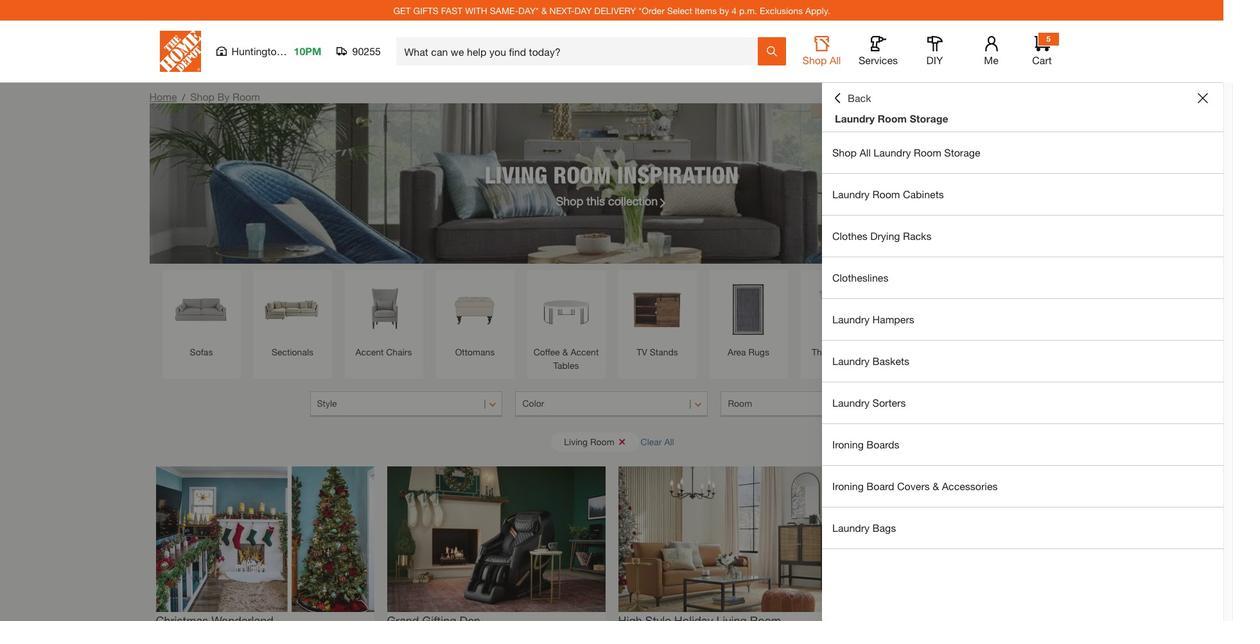 Task type: locate. For each thing, give the bounding box(es) containing it.
laundry for laundry room storage
[[835, 112, 875, 125]]

& right day*
[[542, 5, 547, 16]]

clotheslines
[[833, 272, 889, 284]]

diy
[[927, 54, 943, 66]]

0 vertical spatial living
[[485, 161, 548, 189]]

shop all laundry room storage
[[833, 146, 981, 159]]

board
[[867, 481, 895, 493]]

shop inside button
[[803, 54, 827, 66]]

1 vertical spatial storage
[[945, 146, 981, 159]]

2 stretchy image image from the left
[[387, 467, 606, 613]]

exclusions
[[760, 5, 803, 16]]

& right "covers"
[[933, 481, 940, 493]]

1 accent from the left
[[356, 347, 384, 358]]

tv stands link
[[625, 277, 690, 359]]

gifts
[[413, 5, 439, 16]]

park
[[285, 45, 306, 57]]

throw left pillows
[[812, 347, 837, 358]]

tables
[[554, 360, 579, 371]]

huntington
[[232, 45, 282, 57]]

all
[[830, 54, 841, 66], [860, 146, 871, 159], [665, 437, 674, 448]]

tv
[[637, 347, 648, 358]]

0 vertical spatial ironing
[[833, 439, 864, 451]]

p.m.
[[740, 5, 758, 16]]

cart 5
[[1033, 34, 1052, 66]]

sofas image
[[169, 277, 234, 342]]

1 horizontal spatial accent
[[571, 347, 599, 358]]

sectionals image
[[260, 277, 325, 342]]

with
[[465, 5, 488, 16]]

home
[[149, 91, 177, 103]]

accent
[[356, 347, 384, 358], [571, 347, 599, 358]]

accent left chairs on the left of the page
[[356, 347, 384, 358]]

2 vertical spatial all
[[665, 437, 674, 448]]

/
[[182, 92, 185, 103]]

room inside room button
[[728, 398, 752, 409]]

shop for shop all
[[803, 54, 827, 66]]

laundry for laundry room cabinets
[[833, 188, 870, 200]]

shop all
[[803, 54, 841, 66]]

1 ironing from the top
[[833, 439, 864, 451]]

blankets
[[928, 347, 962, 358]]

accent up tables
[[571, 347, 599, 358]]

ironing boards
[[833, 439, 900, 451]]

ironing board covers & accessories
[[833, 481, 998, 493]]

throw for throw pillows
[[812, 347, 837, 358]]

home / shop by room
[[149, 91, 260, 103]]

laundry room storage
[[835, 112, 949, 125]]

shop inside menu
[[833, 146, 857, 159]]

clothes
[[833, 230, 868, 242]]

ironing inside 'link'
[[833, 481, 864, 493]]

apply.
[[806, 5, 830, 16]]

living
[[485, 161, 548, 189], [564, 437, 588, 448]]

1 horizontal spatial &
[[563, 347, 568, 358]]

room right by
[[233, 91, 260, 103]]

all inside menu
[[860, 146, 871, 159]]

sectionals link
[[260, 277, 325, 359]]

&
[[542, 5, 547, 16], [563, 347, 568, 358], [933, 481, 940, 493]]

ironing board covers & accessories link
[[822, 466, 1224, 508]]

clothes drying racks
[[833, 230, 932, 242]]

1 throw from the left
[[812, 347, 837, 358]]

sofas link
[[169, 277, 234, 359]]

laundry up pillows
[[833, 314, 870, 326]]

storage
[[910, 112, 949, 125], [945, 146, 981, 159]]

color button
[[516, 392, 708, 418]]

diy button
[[915, 36, 956, 67]]

clear
[[641, 437, 662, 448]]

boards
[[867, 439, 900, 451]]

room down color button
[[590, 437, 615, 448]]

throw inside throw pillows link
[[812, 347, 837, 358]]

feedback link image
[[1216, 217, 1234, 287]]

0 horizontal spatial &
[[542, 5, 547, 16]]

0 horizontal spatial all
[[665, 437, 674, 448]]

2 horizontal spatial &
[[933, 481, 940, 493]]

2 vertical spatial &
[[933, 481, 940, 493]]

2 throw from the left
[[900, 347, 925, 358]]

laundry down back button
[[835, 112, 875, 125]]

1 vertical spatial living
[[564, 437, 588, 448]]

stands
[[650, 347, 678, 358]]

ottomans link
[[442, 277, 508, 359]]

accent inside "link"
[[356, 347, 384, 358]]

drying
[[871, 230, 900, 242]]

accent inside coffee & accent tables
[[571, 347, 599, 358]]

laundry left sorters on the bottom right
[[833, 397, 870, 409]]

throw pillows link
[[807, 277, 873, 359]]

living room
[[564, 437, 615, 448]]

2 ironing from the top
[[833, 481, 864, 493]]

hampers
[[873, 314, 915, 326]]

1 vertical spatial all
[[860, 146, 871, 159]]

room left cabinets
[[873, 188, 900, 200]]

ironing left board
[[833, 481, 864, 493]]

all up back button
[[830, 54, 841, 66]]

shop left "this"
[[556, 194, 584, 208]]

shop inside 'link'
[[556, 194, 584, 208]]

throw for throw blankets
[[900, 347, 925, 358]]

0 horizontal spatial accent
[[356, 347, 384, 358]]

1 stretchy image image from the left
[[156, 467, 374, 613]]

1 vertical spatial &
[[563, 347, 568, 358]]

accent chairs link
[[351, 277, 417, 359]]

room up cabinets
[[914, 146, 942, 159]]

ottomans
[[455, 347, 495, 358]]

4 stretchy image image from the left
[[850, 467, 1068, 613]]

0 horizontal spatial living
[[485, 161, 548, 189]]

room button
[[721, 392, 914, 418]]

1 horizontal spatial living
[[564, 437, 588, 448]]

2 horizontal spatial all
[[860, 146, 871, 159]]

throw left blankets
[[900, 347, 925, 358]]

laundry sorters link
[[822, 383, 1224, 424]]

covers
[[898, 481, 930, 493]]

all down laundry room storage
[[860, 146, 871, 159]]

& inside 'link'
[[933, 481, 940, 493]]

by
[[218, 91, 230, 103]]

0 horizontal spatial throw
[[812, 347, 837, 358]]

laundry up the clothes
[[833, 188, 870, 200]]

tv stands image
[[625, 277, 690, 342]]

laundry for laundry baskets
[[833, 355, 870, 368]]

shop this collection
[[556, 194, 658, 208]]

shop down back button
[[833, 146, 857, 159]]

me button
[[971, 36, 1012, 67]]

0 vertical spatial all
[[830, 54, 841, 66]]

1 horizontal spatial throw
[[900, 347, 925, 358]]

laundry baskets link
[[822, 341, 1224, 382]]

huntington park
[[232, 45, 306, 57]]

all right clear
[[665, 437, 674, 448]]

living inside 'living room' button
[[564, 437, 588, 448]]

cart
[[1033, 54, 1052, 66]]

style button
[[310, 392, 503, 418]]

throw pillows image
[[807, 277, 873, 342]]

laundry left bags at the bottom of the page
[[833, 522, 870, 535]]

this
[[587, 194, 605, 208]]

& up tables
[[563, 347, 568, 358]]

laundry left baskets
[[833, 355, 870, 368]]

shop right /
[[190, 91, 215, 103]]

0 vertical spatial storage
[[910, 112, 949, 125]]

menu containing shop all laundry room storage
[[822, 132, 1224, 550]]

shop for shop this collection
[[556, 194, 584, 208]]

menu
[[822, 132, 1224, 550]]

shop this collection link
[[556, 192, 668, 210]]

3 stretchy image image from the left
[[618, 467, 837, 613]]

1 vertical spatial ironing
[[833, 481, 864, 493]]

shop down apply.
[[803, 54, 827, 66]]

room inside 'living room' button
[[590, 437, 615, 448]]

stretchy image image
[[156, 467, 374, 613], [387, 467, 606, 613], [618, 467, 837, 613], [850, 467, 1068, 613]]

coffee & accent tables
[[534, 347, 599, 371]]

2 accent from the left
[[571, 347, 599, 358]]

shop
[[803, 54, 827, 66], [190, 91, 215, 103], [833, 146, 857, 159], [556, 194, 584, 208]]

area rugs image
[[716, 277, 782, 342]]

sorters
[[873, 397, 906, 409]]

throw
[[812, 347, 837, 358], [900, 347, 925, 358]]

by
[[720, 5, 730, 16]]

all inside button
[[665, 437, 674, 448]]

day*
[[519, 5, 539, 16]]

room down area
[[728, 398, 752, 409]]

1 horizontal spatial all
[[830, 54, 841, 66]]

all inside button
[[830, 54, 841, 66]]

items
[[695, 5, 717, 16]]

laundry bags
[[833, 522, 896, 535]]

ironing left boards
[[833, 439, 864, 451]]

laundry room cabinets link
[[822, 174, 1224, 215]]



Task type: vqa. For each thing, say whether or not it's contained in the screenshot.
first in from the right
no



Task type: describe. For each thing, give the bounding box(es) containing it.
laundry sorters
[[833, 397, 906, 409]]

curtains & drapes image
[[990, 277, 1055, 342]]

style
[[317, 398, 337, 409]]

room inside shop all laundry room storage link
[[914, 146, 942, 159]]

all for shop all
[[830, 54, 841, 66]]

room up shop all laundry room storage
[[878, 112, 907, 125]]

sectionals
[[272, 347, 314, 358]]

laundry hampers
[[833, 314, 915, 326]]

clear all button
[[641, 430, 674, 454]]

living for living room inspiration
[[485, 161, 548, 189]]

select
[[667, 5, 693, 16]]

color
[[523, 398, 544, 409]]

services
[[859, 54, 898, 66]]

baskets
[[873, 355, 910, 368]]

room inside laundry room cabinets link
[[873, 188, 900, 200]]

racks
[[903, 230, 932, 242]]

services button
[[858, 36, 899, 67]]

ironing for ironing board covers & accessories
[[833, 481, 864, 493]]

laundry down laundry room storage
[[874, 146, 911, 159]]

the home depot logo image
[[160, 31, 201, 72]]

living for living room
[[564, 437, 588, 448]]

0 vertical spatial &
[[542, 5, 547, 16]]

sofas
[[190, 347, 213, 358]]

*order
[[639, 5, 665, 16]]

shop for shop all laundry room storage
[[833, 146, 857, 159]]

laundry for laundry sorters
[[833, 397, 870, 409]]

back
[[848, 92, 872, 104]]

next-
[[550, 5, 575, 16]]

all for shop all laundry room storage
[[860, 146, 871, 159]]

shop all laundry room storage link
[[822, 132, 1224, 173]]

coffee & accent tables image
[[534, 277, 599, 342]]

day
[[575, 5, 592, 16]]

laundry for laundry hampers
[[833, 314, 870, 326]]

inspiration
[[617, 161, 739, 189]]

cabinets
[[903, 188, 944, 200]]

living room inspiration
[[485, 161, 739, 189]]

ottomans image
[[442, 277, 508, 342]]

storage inside shop all laundry room storage link
[[945, 146, 981, 159]]

home link
[[149, 91, 177, 103]]

clothes drying racks link
[[822, 216, 1224, 257]]

area rugs
[[728, 347, 770, 358]]

get
[[393, 5, 411, 16]]

collection
[[608, 194, 658, 208]]

laundry bags link
[[822, 508, 1224, 549]]

drawer close image
[[1198, 93, 1209, 103]]

throw blankets link
[[899, 277, 964, 359]]

rugs
[[749, 347, 770, 358]]

laundry hampers link
[[822, 299, 1224, 341]]

throw blankets
[[900, 347, 962, 358]]

5
[[1047, 34, 1051, 44]]

coffee & accent tables link
[[534, 277, 599, 373]]

laundry baskets
[[833, 355, 910, 368]]

coffee
[[534, 347, 560, 358]]

& inside coffee & accent tables
[[563, 347, 568, 358]]

get gifts fast with same-day* & next-day delivery *order select items by 4 p.m. exclusions apply.
[[393, 5, 830, 16]]

area
[[728, 347, 746, 358]]

tv stands
[[637, 347, 678, 358]]

What can we help you find today? search field
[[404, 38, 757, 65]]

clotheslines link
[[822, 258, 1224, 299]]

90255
[[352, 45, 381, 57]]

clear all
[[641, 437, 674, 448]]

90255 button
[[337, 45, 381, 58]]

throw pillows
[[812, 347, 868, 358]]

laundry for laundry bags
[[833, 522, 870, 535]]

4
[[732, 5, 737, 16]]

room up "this"
[[554, 161, 611, 189]]

pillows
[[840, 347, 868, 358]]

bags
[[873, 522, 896, 535]]

throw blankets image
[[899, 277, 964, 342]]

all for clear all
[[665, 437, 674, 448]]

accent chairs image
[[351, 277, 417, 342]]

delivery
[[595, 5, 636, 16]]

accessories
[[942, 481, 998, 493]]

living room button
[[551, 433, 639, 452]]

laundry room cabinets
[[833, 188, 944, 200]]

me
[[984, 54, 999, 66]]

accent chairs
[[356, 347, 412, 358]]

back button
[[833, 92, 872, 105]]

ironing boards link
[[822, 425, 1224, 466]]

ironing for ironing boards
[[833, 439, 864, 451]]



